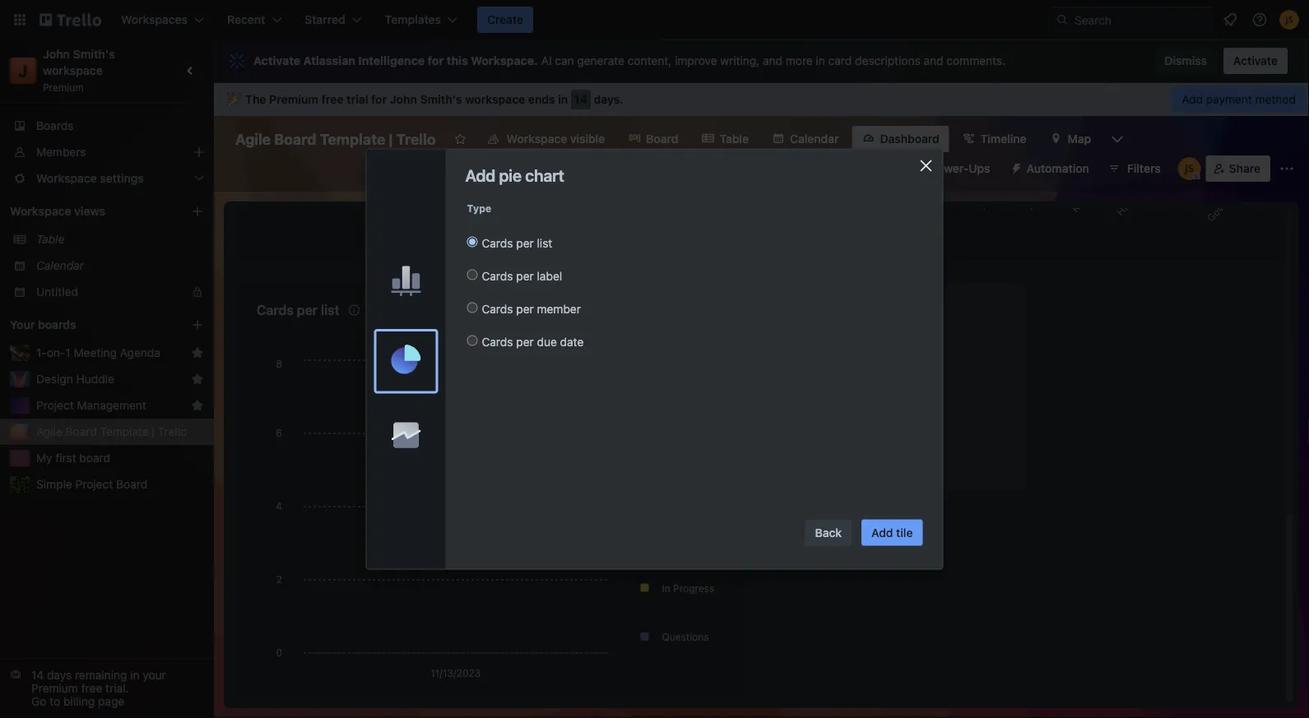 Task type: vqa. For each thing, say whether or not it's contained in the screenshot.
THE JORDAN MIRCHEV (JORDAN_MIRCHEV) icon
no



Task type: describe. For each thing, give the bounding box(es) containing it.
free inside the 14 days remaining in your premium free trial. go to billing page
[[81, 682, 102, 695]]

0 horizontal spatial agile board template | trello
[[36, 425, 187, 439]]

ai
[[541, 54, 552, 67]]

0 horizontal spatial table
[[36, 232, 65, 246]]

cards per label
[[482, 269, 562, 283]]

14 inside 'banner'
[[574, 93, 587, 106]]

board
[[79, 451, 110, 465]]

primary element
[[0, 0, 1309, 39]]

my
[[36, 451, 52, 465]]

to
[[50, 695, 60, 708]]

starred icon image for project management
[[191, 399, 204, 412]]

switch to… image
[[12, 12, 28, 28]]

0 horizontal spatial cards per list
[[257, 302, 340, 318]]

create
[[487, 13, 523, 26]]

0 vertical spatial calendar
[[790, 132, 839, 146]]

huddle
[[76, 372, 114, 386]]

the
[[245, 93, 266, 106]]

pie chart image
[[391, 345, 421, 374]]

search image
[[1056, 13, 1069, 26]]

1 vertical spatial list
[[321, 302, 340, 318]]

go to billing page link
[[31, 695, 124, 708]]

j link
[[10, 58, 36, 84]]

trello inside text field
[[396, 130, 436, 148]]

my first board link
[[36, 450, 204, 467]]

1 and from the left
[[763, 54, 783, 67]]

design
[[36, 372, 73, 386]]

share button
[[1206, 156, 1270, 182]]

activate for activate
[[1233, 54, 1278, 67]]

for inside 'banner'
[[371, 93, 387, 106]]

add for add pie chart
[[465, 166, 495, 185]]

sm image
[[1004, 156, 1027, 179]]

🎉 the premium free trial for john smith's workspace ends in 14 days.
[[227, 93, 624, 106]]

atlassian intelligence logo image
[[227, 51, 247, 71]]

page
[[98, 695, 124, 708]]

writing,
[[720, 54, 760, 67]]

premium inside 'banner'
[[269, 93, 318, 106]]

my first board
[[36, 451, 110, 465]]

automation button
[[1004, 156, 1099, 182]]

add board image
[[191, 318, 204, 332]]

method
[[1255, 93, 1296, 106]]

1 horizontal spatial table
[[720, 132, 749, 146]]

0 horizontal spatial table link
[[36, 231, 204, 248]]

1 horizontal spatial table link
[[692, 126, 759, 152]]

1 vertical spatial calendar
[[36, 259, 84, 272]]

cards per due date
[[482, 335, 584, 348]]

add payment method
[[1182, 93, 1296, 106]]

0 vertical spatial calendar link
[[762, 126, 849, 152]]

workspace.
[[471, 54, 538, 67]]

| inside text field
[[389, 130, 393, 148]]

automation
[[1027, 162, 1089, 175]]

generate
[[577, 54, 625, 67]]

in inside the 14 days remaining in your premium free trial. go to billing page
[[130, 669, 140, 682]]

1
[[65, 346, 71, 360]]

create button
[[477, 7, 533, 33]]

star or unstar board image
[[454, 132, 467, 146]]

in
[[662, 583, 670, 594]]

line chart image
[[391, 423, 421, 448]]

power-
[[930, 162, 969, 175]]

john smith (johnsmith38824343) image
[[1280, 10, 1299, 30]]

create a view image
[[191, 205, 204, 218]]

2 and from the left
[[924, 54, 943, 67]]

open information menu image
[[1252, 12, 1268, 28]]

improve
[[675, 54, 717, 67]]

card
[[828, 54, 852, 67]]

14 inside the 14 days remaining in your premium free trial. go to billing page
[[31, 669, 44, 682]]

progress
[[673, 583, 714, 594]]

free inside 'banner'
[[321, 93, 344, 106]]

intelligence
[[358, 54, 425, 67]]

members
[[36, 145, 86, 159]]

chart
[[525, 166, 564, 185]]

0 horizontal spatial agile
[[36, 425, 62, 439]]

workspace inside 'banner'
[[465, 93, 525, 106]]

pie
[[499, 166, 522, 185]]

simple project board link
[[36, 476, 204, 493]]

agenda
[[120, 346, 160, 360]]

0 horizontal spatial template
[[100, 425, 149, 439]]

visible
[[570, 132, 605, 146]]

john smith (johnsmith38824343) image
[[1178, 157, 1201, 180]]

john inside 'banner'
[[390, 93, 417, 106]]

timeline
[[981, 132, 1027, 146]]

0 horizontal spatial |
[[152, 425, 155, 439]]

descriptions
[[855, 54, 921, 67]]

1-on-1 meeting agenda
[[36, 346, 160, 360]]

back button
[[805, 520, 852, 546]]

ups
[[969, 162, 990, 175]]

due
[[537, 335, 557, 348]]

board link
[[618, 126, 688, 152]]

workspace views
[[10, 204, 105, 218]]

filters
[[1127, 162, 1161, 175]]

your
[[10, 318, 35, 332]]

add payment method link
[[1172, 86, 1306, 113]]

1 horizontal spatial cards per list
[[482, 236, 552, 250]]

in progress
[[662, 583, 714, 594]]

john inside john smith's workspace premium
[[43, 47, 70, 61]]

days
[[47, 669, 72, 682]]

go
[[31, 695, 46, 708]]

power-ups
[[930, 162, 990, 175]]

customize views image
[[1109, 131, 1126, 147]]

board inside agile board template | trello link
[[65, 425, 97, 439]]

boards
[[36, 119, 74, 132]]

map link
[[1040, 126, 1101, 152]]



Task type: locate. For each thing, give the bounding box(es) containing it.
smith's inside john smith's workspace premium
[[73, 47, 115, 61]]

0 horizontal spatial activate
[[253, 54, 300, 67]]

1 horizontal spatial activate
[[1233, 54, 1278, 67]]

member
[[537, 302, 581, 316]]

0 vertical spatial table link
[[692, 126, 759, 152]]

starred icon image for design huddle
[[191, 373, 204, 386]]

0 vertical spatial smith's
[[73, 47, 115, 61]]

agile board template | trello down project management "button"
[[36, 425, 187, 439]]

table down 'workspace views'
[[36, 232, 65, 246]]

workspace up chart
[[507, 132, 567, 146]]

2 vertical spatial add
[[871, 526, 893, 539]]

1 vertical spatial add
[[465, 166, 495, 185]]

payment
[[1206, 93, 1252, 106]]

0 horizontal spatial workspace
[[43, 64, 103, 77]]

cards
[[482, 236, 513, 250], [482, 269, 513, 283], [482, 302, 513, 316], [257, 302, 294, 318], [482, 335, 513, 348]]

premium inside the 14 days remaining in your premium free trial. go to billing page
[[31, 682, 78, 695]]

project management
[[36, 399, 146, 412]]

in inside 'banner'
[[558, 93, 568, 106]]

map
[[1068, 132, 1091, 146]]

Board name text field
[[227, 126, 444, 152]]

1 vertical spatial workspace
[[10, 204, 71, 218]]

project down design
[[36, 399, 74, 412]]

remaining
[[75, 669, 127, 682]]

Search field
[[1049, 7, 1214, 33]]

1 horizontal spatial project
[[75, 478, 113, 491]]

project down board
[[75, 478, 113, 491]]

smith's down this
[[420, 93, 462, 106]]

more
[[786, 54, 813, 67]]

meeting
[[74, 346, 117, 360]]

add inside 'banner'
[[1182, 93, 1203, 106]]

workspace for workspace views
[[10, 204, 71, 218]]

1 vertical spatial table
[[36, 232, 65, 246]]

table link right board link
[[692, 126, 759, 152]]

members link
[[0, 139, 214, 165]]

2 starred icon image from the top
[[191, 373, 204, 386]]

on-
[[47, 346, 65, 360]]

board inside simple project board link
[[116, 478, 147, 491]]

smith's right j
[[73, 47, 115, 61]]

1 horizontal spatial workspace
[[507, 132, 567, 146]]

in left 'your' at the left bottom of page
[[130, 669, 140, 682]]

calendar link down the more
[[762, 126, 849, 152]]

0 vertical spatial for
[[428, 54, 444, 67]]

None radio
[[467, 237, 478, 247], [467, 269, 478, 280], [467, 237, 478, 247], [467, 269, 478, 280]]

content,
[[628, 54, 672, 67]]

table link
[[692, 126, 759, 152], [36, 231, 204, 248]]

days.
[[594, 93, 624, 106]]

1 vertical spatial john
[[390, 93, 417, 106]]

and left the more
[[763, 54, 783, 67]]

1 horizontal spatial smith's
[[420, 93, 462, 106]]

2 activate from the left
[[1233, 54, 1278, 67]]

add inside button
[[871, 526, 893, 539]]

workspace inside john smith's workspace premium
[[43, 64, 103, 77]]

14 left days. at left top
[[574, 93, 587, 106]]

1 vertical spatial starred icon image
[[191, 373, 204, 386]]

agile board template | trello inside text field
[[235, 130, 436, 148]]

14 days remaining in your premium free trial. go to billing page
[[31, 669, 166, 708]]

0 vertical spatial workspace
[[507, 132, 567, 146]]

trial
[[347, 93, 368, 106]]

0 vertical spatial agile
[[235, 130, 271, 148]]

calendar link up untitled 'link'
[[36, 258, 204, 274]]

None radio
[[467, 302, 478, 313], [467, 335, 478, 346], [467, 302, 478, 313], [467, 335, 478, 346]]

template down trial at top left
[[320, 130, 385, 148]]

0 vertical spatial in
[[816, 54, 825, 67]]

questions
[[662, 632, 709, 643]]

template inside text field
[[320, 130, 385, 148]]

1 horizontal spatial john
[[390, 93, 417, 106]]

views
[[74, 204, 105, 218]]

1 activate from the left
[[253, 54, 300, 67]]

1 horizontal spatial and
[[924, 54, 943, 67]]

workspace inside workspace visible button
[[507, 132, 567, 146]]

1 vertical spatial trello
[[158, 425, 187, 439]]

calendar up untitled
[[36, 259, 84, 272]]

per
[[516, 236, 534, 250], [516, 269, 534, 283], [516, 302, 534, 316], [297, 302, 318, 318], [516, 335, 534, 348]]

0 vertical spatial project
[[36, 399, 74, 412]]

1 horizontal spatial template
[[320, 130, 385, 148]]

1 horizontal spatial for
[[428, 54, 444, 67]]

your boards
[[10, 318, 76, 332]]

j
[[18, 61, 28, 80]]

1 horizontal spatial trello
[[396, 130, 436, 148]]

type
[[467, 203, 491, 214]]

1 vertical spatial workspace
[[465, 93, 525, 106]]

1 vertical spatial agile
[[36, 425, 62, 439]]

dismiss button
[[1155, 48, 1217, 74]]

can
[[555, 54, 574, 67]]

0 horizontal spatial project
[[36, 399, 74, 412]]

design huddle button
[[36, 371, 184, 388]]

trello up my first board link
[[158, 425, 187, 439]]

table down writing, at the right of the page
[[720, 132, 749, 146]]

1 horizontal spatial add
[[871, 526, 893, 539]]

filters button
[[1102, 156, 1166, 182]]

0 vertical spatial 14
[[574, 93, 587, 106]]

date
[[560, 335, 584, 348]]

activate for activate atlassian intelligence for this workspace.
[[253, 54, 300, 67]]

1 vertical spatial 14
[[31, 669, 44, 682]]

1-on-1 meeting agenda button
[[36, 345, 184, 361]]

1 vertical spatial table link
[[36, 231, 204, 248]]

and left comments.
[[924, 54, 943, 67]]

1 vertical spatial cards per list
[[257, 302, 340, 318]]

workspace visible
[[507, 132, 605, 146]]

add left tile
[[871, 526, 893, 539]]

0 horizontal spatial calendar
[[36, 259, 84, 272]]

confetti image
[[227, 93, 239, 106]]

board inside agile board template | trello text field
[[274, 130, 316, 148]]

project management button
[[36, 397, 184, 414]]

0 vertical spatial add
[[1182, 93, 1203, 106]]

for right trial at top left
[[371, 93, 387, 106]]

timeline link
[[953, 126, 1036, 152]]

0 horizontal spatial for
[[371, 93, 387, 106]]

0 horizontal spatial list
[[321, 302, 340, 318]]

project
[[36, 399, 74, 412], [75, 478, 113, 491]]

power-ups button
[[897, 156, 1000, 182]]

| up my first board link
[[152, 425, 155, 439]]

activate atlassian intelligence for this workspace.
[[253, 54, 538, 67]]

0 horizontal spatial free
[[81, 682, 102, 695]]

0 horizontal spatial workspace
[[10, 204, 71, 218]]

1 starred icon image from the top
[[191, 346, 204, 360]]

bar graph image
[[391, 266, 421, 296]]

starred icon image for 1-on-1 meeting agenda
[[191, 346, 204, 360]]

dashboard link
[[852, 126, 949, 152]]

0 vertical spatial workspace
[[43, 64, 103, 77]]

0 horizontal spatial add
[[465, 166, 495, 185]]

design huddle
[[36, 372, 114, 386]]

table
[[720, 132, 749, 146], [36, 232, 65, 246]]

for left this
[[428, 54, 444, 67]]

1 vertical spatial for
[[371, 93, 387, 106]]

cards per member
[[482, 302, 581, 316]]

add left payment
[[1182, 93, 1203, 106]]

0 vertical spatial table
[[720, 132, 749, 146]]

1-
[[36, 346, 47, 360]]

1 horizontal spatial agile
[[235, 130, 271, 148]]

billing
[[63, 695, 95, 708]]

untitled link
[[36, 284, 181, 300]]

1 horizontal spatial list
[[537, 236, 552, 250]]

1 horizontal spatial calendar
[[790, 132, 839, 146]]

agile up 'my' at the bottom
[[36, 425, 62, 439]]

agile down the
[[235, 130, 271, 148]]

| down 🎉 the premium free trial for john smith's workspace ends in 14 days.
[[389, 130, 393, 148]]

1 horizontal spatial 14
[[574, 93, 587, 106]]

1 vertical spatial project
[[75, 478, 113, 491]]

project inside "button"
[[36, 399, 74, 412]]

trello
[[396, 130, 436, 148], [158, 425, 187, 439]]

your boards with 6 items element
[[10, 315, 166, 335]]

add for add tile
[[871, 526, 893, 539]]

workspace visible button
[[477, 126, 615, 152]]

0 horizontal spatial 14
[[31, 669, 44, 682]]

add for add payment method
[[1182, 93, 1203, 106]]

2 vertical spatial in
[[130, 669, 140, 682]]

1 horizontal spatial |
[[389, 130, 393, 148]]

add
[[1182, 93, 1203, 106], [465, 166, 495, 185], [871, 526, 893, 539]]

activate right atlassian intelligence logo
[[253, 54, 300, 67]]

for
[[428, 54, 444, 67], [371, 93, 387, 106]]

board inside board link
[[646, 132, 678, 146]]

activate down open information menu image
[[1233, 54, 1278, 67]]

boards link
[[0, 113, 214, 139]]

agile inside text field
[[235, 130, 271, 148]]

free
[[321, 93, 344, 106], [81, 682, 102, 695]]

1 horizontal spatial workspace
[[465, 93, 525, 106]]

0 vertical spatial template
[[320, 130, 385, 148]]

in right ends
[[558, 93, 568, 106]]

activate link
[[1224, 48, 1288, 74]]

tile
[[896, 526, 913, 539]]

1 vertical spatial |
[[152, 425, 155, 439]]

ends
[[528, 93, 555, 106]]

calendar down the more
[[790, 132, 839, 146]]

0 horizontal spatial and
[[763, 54, 783, 67]]

in left card
[[816, 54, 825, 67]]

0 vertical spatial starred icon image
[[191, 346, 204, 360]]

0 vertical spatial free
[[321, 93, 344, 106]]

1 horizontal spatial calendar link
[[762, 126, 849, 152]]

share
[[1229, 162, 1261, 175]]

dashboard
[[880, 132, 939, 146]]

premium
[[43, 81, 84, 93], [269, 93, 318, 106], [31, 682, 78, 695]]

agile
[[235, 130, 271, 148], [36, 425, 62, 439]]

banner containing 🎉
[[214, 83, 1309, 116]]

back
[[815, 526, 842, 539]]

banner
[[214, 83, 1309, 116]]

1 vertical spatial template
[[100, 425, 149, 439]]

add left pie at top left
[[465, 166, 495, 185]]

label
[[537, 269, 562, 283]]

show menu image
[[1279, 160, 1295, 177]]

0 horizontal spatial trello
[[158, 425, 187, 439]]

1 horizontal spatial free
[[321, 93, 344, 106]]

john smith's workspace premium
[[43, 47, 118, 93]]

workspace left views
[[10, 204, 71, 218]]

0 vertical spatial |
[[389, 130, 393, 148]]

1 horizontal spatial agile board template | trello
[[235, 130, 436, 148]]

2 vertical spatial starred icon image
[[191, 399, 204, 412]]

smith's inside 'banner'
[[420, 93, 462, 106]]

john smith's workspace link
[[43, 47, 118, 77]]

1 vertical spatial smith's
[[420, 93, 462, 106]]

0 vertical spatial trello
[[396, 130, 436, 148]]

0 horizontal spatial john
[[43, 47, 70, 61]]

template up my first board link
[[100, 425, 149, 439]]

agile board template | trello link
[[36, 424, 204, 440]]

0 vertical spatial list
[[537, 236, 552, 250]]

starred icon image
[[191, 346, 204, 360], [191, 373, 204, 386], [191, 399, 204, 412]]

john right j
[[43, 47, 70, 61]]

dismiss
[[1165, 54, 1207, 67]]

0 horizontal spatial calendar link
[[36, 258, 204, 274]]

0 notifications image
[[1220, 10, 1240, 30]]

workspace right the j link
[[43, 64, 103, 77]]

0 horizontal spatial in
[[130, 669, 140, 682]]

atlassian
[[303, 54, 355, 67]]

premium inside john smith's workspace premium
[[43, 81, 84, 93]]

1 vertical spatial free
[[81, 682, 102, 695]]

14 left days
[[31, 669, 44, 682]]

workspace
[[43, 64, 103, 77], [465, 93, 525, 106]]

workspace down workspace.
[[465, 93, 525, 106]]

john
[[43, 47, 70, 61], [390, 93, 417, 106]]

first
[[55, 451, 76, 465]]

this
[[447, 54, 468, 67]]

add tile button
[[862, 520, 923, 546]]

3 starred icon image from the top
[[191, 399, 204, 412]]

0 vertical spatial john
[[43, 47, 70, 61]]

your
[[143, 669, 166, 682]]

comments.
[[947, 54, 1006, 67]]

workspace for workspace visible
[[507, 132, 567, 146]]

boards
[[38, 318, 76, 332]]

2 horizontal spatial add
[[1182, 93, 1203, 106]]

2 horizontal spatial in
[[816, 54, 825, 67]]

1 horizontal spatial in
[[558, 93, 568, 106]]

0 vertical spatial cards per list
[[482, 236, 552, 250]]

agile board template | trello down trial at top left
[[235, 130, 436, 148]]

ai can generate content, improve writing, and more in card descriptions and comments.
[[541, 54, 1006, 67]]

1 vertical spatial calendar link
[[36, 258, 204, 274]]

0 horizontal spatial smith's
[[73, 47, 115, 61]]

calendar
[[790, 132, 839, 146], [36, 259, 84, 272]]

trello down 🎉 the premium free trial for john smith's workspace ends in 14 days.
[[396, 130, 436, 148]]

john down activate atlassian intelligence for this workspace. at the top of page
[[390, 93, 417, 106]]

table link down views
[[36, 231, 204, 248]]

1 vertical spatial in
[[558, 93, 568, 106]]

1 vertical spatial agile board template | trello
[[36, 425, 187, 439]]

trial.
[[105, 682, 129, 695]]

add tile
[[871, 526, 913, 539]]

0 vertical spatial agile board template | trello
[[235, 130, 436, 148]]



